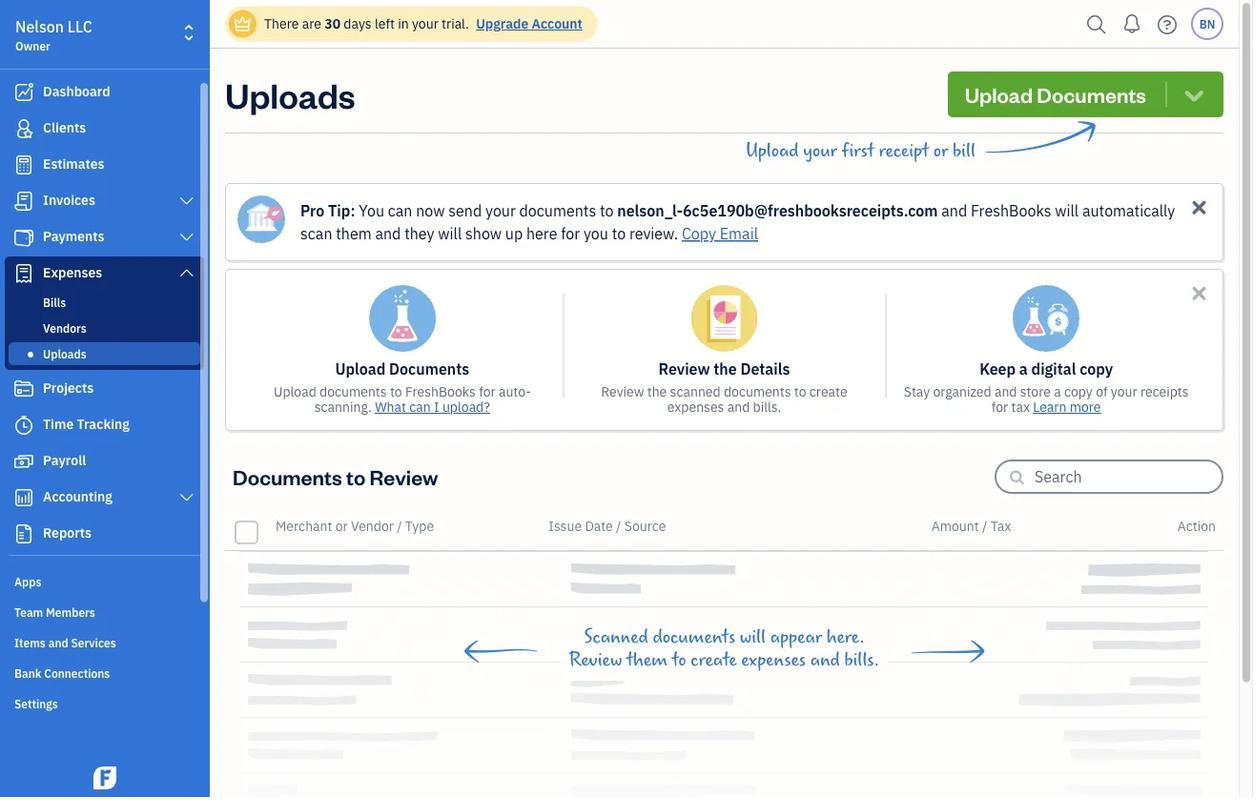 Task type: locate. For each thing, give the bounding box(es) containing it.
0 vertical spatial chevron large down image
[[178, 230, 196, 245]]

time tracking link
[[5, 408, 204, 443]]

upload documents to freshbooks for auto- scanning.
[[274, 383, 531, 416]]

uploads inside main element
[[43, 346, 87, 362]]

learn more
[[1034, 398, 1102, 416]]

will down send
[[438, 224, 462, 244]]

expense image
[[12, 264, 35, 283]]

payments link
[[5, 220, 204, 255]]

settings link
[[5, 689, 204, 718]]

crown image
[[233, 14, 253, 34]]

stay organized and store a copy of your receipts for tax
[[904, 383, 1189, 416]]

bills.
[[753, 398, 782, 416], [845, 650, 880, 671]]

0 vertical spatial the
[[714, 359, 737, 379]]

type button
[[405, 518, 434, 535]]

upload up documents to review
[[274, 383, 317, 401]]

chevron large down image inside invoices link
[[178, 194, 196, 209]]

expenses
[[668, 398, 725, 416], [742, 650, 806, 671]]

1 vertical spatial copy
[[1065, 383, 1093, 401]]

upload documents button
[[948, 72, 1224, 117]]

and down you
[[375, 224, 401, 244]]

expenses inside "review the details review the scanned documents to create expenses and bills."
[[668, 398, 725, 416]]

1 chevron large down image from the top
[[178, 194, 196, 209]]

upload documents up upload documents to freshbooks for auto- scanning.
[[335, 359, 470, 379]]

bills
[[43, 295, 66, 310]]

issue
[[549, 518, 582, 535]]

1 / from the left
[[397, 518, 402, 535]]

client image
[[12, 119, 35, 138]]

1 horizontal spatial them
[[627, 650, 668, 671]]

create for will
[[691, 650, 737, 671]]

copy left of
[[1065, 383, 1093, 401]]

0 horizontal spatial freshbooks
[[405, 383, 476, 401]]

accounting link
[[5, 481, 204, 515]]

create inside scanned documents will appear here. review them to create expenses and bills.
[[691, 650, 737, 671]]

1 vertical spatial will
[[438, 224, 462, 244]]

documents up merchant
[[233, 463, 342, 490]]

0 vertical spatial a
[[1020, 359, 1028, 379]]

0 horizontal spatial them
[[336, 224, 372, 244]]

search image
[[1082, 10, 1113, 39]]

upload inside upload documents button
[[965, 81, 1033, 108]]

uploads
[[225, 72, 356, 117], [43, 346, 87, 362]]

invoices link
[[5, 184, 204, 219]]

0 horizontal spatial documents
[[233, 463, 342, 490]]

services
[[71, 636, 116, 651]]

bills. inside scanned documents will appear here. review them to create expenses and bills.
[[845, 650, 880, 671]]

invoice image
[[12, 192, 35, 211]]

i
[[434, 398, 440, 416]]

will
[[1056, 201, 1079, 221], [438, 224, 462, 244], [740, 627, 766, 648]]

1 vertical spatial chevron large down image
[[178, 265, 196, 281]]

/ left tax button
[[983, 518, 988, 535]]

1 horizontal spatial for
[[561, 224, 580, 244]]

here.
[[827, 627, 865, 648]]

expenses inside scanned documents will appear here. review them to create expenses and bills.
[[742, 650, 806, 671]]

copy up of
[[1080, 359, 1114, 379]]

them down tip:
[[336, 224, 372, 244]]

merchant or vendor button
[[276, 518, 394, 535]]

the up scanned
[[714, 359, 737, 379]]

amount button
[[932, 518, 980, 535]]

dashboard image
[[12, 83, 35, 102]]

expenses down review the details image
[[668, 398, 725, 416]]

1 vertical spatial or
[[336, 518, 348, 535]]

chevron large down image for invoices
[[178, 194, 196, 209]]

0 vertical spatial can
[[388, 201, 413, 221]]

the left scanned
[[648, 383, 667, 401]]

2 horizontal spatial for
[[992, 398, 1009, 416]]

1 vertical spatial a
[[1055, 383, 1062, 401]]

nelson
[[15, 17, 64, 37]]

1 horizontal spatial will
[[740, 627, 766, 648]]

chevron large down image up payments link at left
[[178, 194, 196, 209]]

project image
[[12, 380, 35, 399]]

for left you
[[561, 224, 580, 244]]

and down the here.
[[811, 650, 840, 671]]

1 horizontal spatial upload documents
[[965, 81, 1147, 108]]

1 horizontal spatial create
[[810, 383, 848, 401]]

0 vertical spatial upload documents
[[965, 81, 1147, 108]]

0 horizontal spatial upload documents
[[335, 359, 470, 379]]

0 vertical spatial create
[[810, 383, 848, 401]]

1 vertical spatial create
[[691, 650, 737, 671]]

chevron large down image inside expenses link
[[178, 265, 196, 281]]

1 horizontal spatial bills.
[[845, 650, 880, 671]]

bills. down details
[[753, 398, 782, 416]]

for left tax in the right of the page
[[992, 398, 1009, 416]]

0 vertical spatial expenses
[[668, 398, 725, 416]]

create inside "review the details review the scanned documents to create expenses and bills."
[[810, 383, 848, 401]]

close image
[[1189, 197, 1211, 219], [1189, 282, 1211, 304]]

0 horizontal spatial uploads
[[43, 346, 87, 362]]

0 horizontal spatial expenses
[[668, 398, 725, 416]]

2 vertical spatial will
[[740, 627, 766, 648]]

chart image
[[12, 489, 35, 508]]

the
[[714, 359, 737, 379], [648, 383, 667, 401]]

to inside and freshbooks will automatically scan them and they will show up here for you to review.
[[612, 224, 626, 244]]

scanning.
[[315, 398, 372, 416]]

upload up bill
[[965, 81, 1033, 108]]

scan
[[301, 224, 333, 244]]

2 / from the left
[[617, 518, 622, 535]]

1 vertical spatial upload documents
[[335, 359, 470, 379]]

your right of
[[1111, 383, 1138, 401]]

upload documents down search icon
[[965, 81, 1147, 108]]

uploads down there
[[225, 72, 356, 117]]

0 vertical spatial will
[[1056, 201, 1079, 221]]

bills. down the here.
[[845, 650, 880, 671]]

learn
[[1034, 398, 1067, 416]]

/ left type "button"
[[397, 518, 402, 535]]

0 vertical spatial freshbooks
[[971, 201, 1052, 221]]

1 vertical spatial can
[[410, 398, 431, 416]]

0 vertical spatial uploads
[[225, 72, 356, 117]]

chevron large down image inside payments link
[[178, 230, 196, 245]]

tax
[[1012, 398, 1031, 416]]

/ right "date"
[[617, 518, 622, 535]]

documents up the what can i upload?
[[389, 359, 470, 379]]

can right you
[[388, 201, 413, 221]]

apps link
[[5, 567, 204, 595]]

copy
[[682, 224, 717, 244]]

1 chevron large down image from the top
[[178, 230, 196, 245]]

review down scanned
[[570, 650, 623, 671]]

here
[[527, 224, 558, 244]]

scanned
[[584, 627, 649, 648]]

uploads down vendors
[[43, 346, 87, 362]]

1 vertical spatial documents
[[389, 359, 470, 379]]

copy email
[[682, 224, 759, 244]]

timer image
[[12, 416, 35, 435]]

upload documents image
[[369, 285, 436, 352]]

will left "automatically"
[[1056, 201, 1079, 221]]

chevron large down image down invoices link
[[178, 230, 196, 245]]

3 / from the left
[[983, 518, 988, 535]]

0 vertical spatial or
[[934, 140, 949, 161]]

and right scanned
[[728, 398, 750, 416]]

upload up 6c5e190b@freshbooksreceipts.com
[[746, 140, 799, 161]]

1 vertical spatial close image
[[1189, 282, 1211, 304]]

1 vertical spatial freshbooks
[[405, 383, 476, 401]]

a right store
[[1055, 383, 1062, 401]]

tracking
[[77, 416, 130, 433]]

1 horizontal spatial documents
[[389, 359, 470, 379]]

1 vertical spatial chevron large down image
[[178, 490, 196, 506]]

0 horizontal spatial /
[[397, 518, 402, 535]]

0 horizontal spatial bills.
[[753, 398, 782, 416]]

time
[[43, 416, 74, 433]]

documents down search icon
[[1038, 81, 1147, 108]]

documents inside button
[[1038, 81, 1147, 108]]

0 vertical spatial them
[[336, 224, 372, 244]]

and down keep
[[995, 383, 1018, 401]]

will inside scanned documents will appear here. review them to create expenses and bills.
[[740, 627, 766, 648]]

expenses for documents
[[742, 650, 806, 671]]

0 horizontal spatial the
[[648, 383, 667, 401]]

2 vertical spatial documents
[[233, 463, 342, 490]]

1 vertical spatial bills.
[[845, 650, 880, 671]]

create
[[810, 383, 848, 401], [691, 650, 737, 671]]

receipts
[[1141, 383, 1189, 401]]

2 chevron large down image from the top
[[178, 490, 196, 506]]

chevron large down image
[[178, 194, 196, 209], [178, 490, 196, 506]]

0 vertical spatial chevron large down image
[[178, 194, 196, 209]]

1 horizontal spatial /
[[617, 518, 622, 535]]

review the details review the scanned documents to create expenses and bills.
[[601, 359, 848, 416]]

more
[[1070, 398, 1102, 416]]

0 vertical spatial close image
[[1189, 197, 1211, 219]]

invoices
[[43, 191, 95, 209]]

1 horizontal spatial a
[[1055, 383, 1062, 401]]

documents
[[520, 201, 597, 221], [320, 383, 387, 401], [724, 383, 792, 401], [653, 627, 736, 648]]

time tracking
[[43, 416, 130, 433]]

or left vendor
[[336, 518, 348, 535]]

and right items
[[48, 636, 68, 651]]

1 vertical spatial them
[[627, 650, 668, 671]]

bn
[[1200, 16, 1216, 31]]

1 vertical spatial the
[[648, 383, 667, 401]]

trial.
[[442, 15, 469, 32]]

for
[[561, 224, 580, 244], [479, 383, 496, 401], [992, 398, 1009, 416]]

expenses down appear
[[742, 650, 806, 671]]

them down scanned
[[627, 650, 668, 671]]

will left appear
[[740, 627, 766, 648]]

your left "first"
[[804, 140, 838, 161]]

you
[[584, 224, 609, 244]]

them inside scanned documents will appear here. review them to create expenses and bills.
[[627, 650, 668, 671]]

for left auto-
[[479, 383, 496, 401]]

and inside main element
[[48, 636, 68, 651]]

6c5e190b@freshbooksreceipts.com
[[683, 201, 938, 221]]

1 vertical spatial expenses
[[742, 650, 806, 671]]

keep a digital copy
[[980, 359, 1114, 379]]

2 horizontal spatial will
[[1056, 201, 1079, 221]]

upload?
[[443, 398, 490, 416]]

your
[[412, 15, 439, 32], [804, 140, 838, 161], [486, 201, 516, 221], [1111, 383, 1138, 401]]

can left i
[[410, 398, 431, 416]]

pro tip: you can now send your documents to nelson_l-6c5e190b@freshbooksreceipts.com
[[301, 201, 938, 221]]

merchant
[[276, 518, 333, 535]]

first
[[842, 140, 875, 161]]

0 horizontal spatial will
[[438, 224, 462, 244]]

2 horizontal spatial documents
[[1038, 81, 1147, 108]]

reports link
[[5, 517, 204, 552]]

1 horizontal spatial freshbooks
[[971, 201, 1052, 221]]

freshbooks image
[[90, 767, 120, 790]]

upload
[[965, 81, 1033, 108], [746, 140, 799, 161], [335, 359, 386, 379], [274, 383, 317, 401]]

or left bill
[[934, 140, 949, 161]]

members
[[46, 605, 95, 620]]

your up up at the left top
[[486, 201, 516, 221]]

1 vertical spatial uploads
[[43, 346, 87, 362]]

go to help image
[[1153, 10, 1183, 39]]

and freshbooks will automatically scan them and they will show up here for you to review.
[[301, 201, 1176, 244]]

review left scanned
[[601, 383, 645, 401]]

a up store
[[1020, 359, 1028, 379]]

0 horizontal spatial create
[[691, 650, 737, 671]]

chevron large down image for accounting
[[178, 490, 196, 506]]

review.
[[630, 224, 679, 244]]

to inside "review the details review the scanned documents to create expenses and bills."
[[795, 383, 807, 401]]

expenses for the
[[668, 398, 725, 416]]

bill
[[953, 140, 976, 161]]

1 horizontal spatial expenses
[[742, 650, 806, 671]]

0 horizontal spatial for
[[479, 383, 496, 401]]

chevron large down image down payroll link
[[178, 490, 196, 506]]

documents right scanned
[[653, 627, 736, 648]]

1 horizontal spatial the
[[714, 359, 737, 379]]

nelson_l-
[[618, 201, 683, 221]]

nelson llc owner
[[15, 17, 92, 53]]

organized
[[934, 383, 992, 401]]

your right in at top left
[[412, 15, 439, 32]]

0 vertical spatial bills.
[[753, 398, 782, 416]]

1 horizontal spatial uploads
[[225, 72, 356, 117]]

chevrondown image
[[1182, 81, 1208, 108]]

documents left i
[[320, 383, 387, 401]]

1 close image from the top
[[1189, 197, 1211, 219]]

chevron large down image up bills link
[[178, 265, 196, 281]]

0 vertical spatial documents
[[1038, 81, 1147, 108]]

to inside upload documents to freshbooks for auto- scanning.
[[390, 383, 402, 401]]

chevron large down image
[[178, 230, 196, 245], [178, 265, 196, 281]]

or
[[934, 140, 949, 161], [336, 518, 348, 535]]

amount
[[932, 518, 980, 535]]

documents down details
[[724, 383, 792, 401]]

bills. inside "review the details review the scanned documents to create expenses and bills."
[[753, 398, 782, 416]]

will for and freshbooks will automatically scan them and they will show up here for you to review.
[[1056, 201, 1079, 221]]

2 chevron large down image from the top
[[178, 265, 196, 281]]

Search text field
[[1035, 462, 1222, 492]]

copy
[[1080, 359, 1114, 379], [1065, 383, 1093, 401]]

2 horizontal spatial /
[[983, 518, 988, 535]]

receipt
[[879, 140, 930, 161]]

tax button
[[991, 518, 1012, 535]]



Task type: describe. For each thing, give the bounding box(es) containing it.
review up type "button"
[[370, 463, 438, 490]]

left
[[375, 15, 395, 32]]

copy inside stay organized and store a copy of your receipts for tax
[[1065, 383, 1093, 401]]

now
[[416, 201, 445, 221]]

0 vertical spatial copy
[[1080, 359, 1114, 379]]

bills. for review the details review the scanned documents to create expenses and bills.
[[753, 398, 782, 416]]

appear
[[771, 627, 823, 648]]

details
[[741, 359, 790, 379]]

review the details image
[[691, 285, 758, 352]]

tip:
[[328, 201, 355, 221]]

upload documents button
[[948, 72, 1224, 117]]

them inside and freshbooks will automatically scan them and they will show up here for you to review.
[[336, 224, 372, 244]]

merchant or vendor / type
[[276, 518, 434, 535]]

items and services
[[14, 636, 116, 651]]

keep
[[980, 359, 1016, 379]]

review inside scanned documents will appear here. review them to create expenses and bills.
[[570, 650, 623, 671]]

email
[[720, 224, 759, 244]]

money image
[[12, 452, 35, 471]]

show
[[466, 224, 502, 244]]

documents inside scanned documents will appear here. review them to create expenses and bills.
[[653, 627, 736, 648]]

documents to review
[[233, 463, 438, 490]]

estimate image
[[12, 156, 35, 175]]

freshbooks inside upload documents to freshbooks for auto- scanning.
[[405, 383, 476, 401]]

payments
[[43, 228, 105, 245]]

vendor
[[351, 518, 394, 535]]

what can i upload?
[[375, 398, 490, 416]]

freshbooks inside and freshbooks will automatically scan them and they will show up here for you to review.
[[971, 201, 1052, 221]]

type
[[405, 518, 434, 535]]

uploads link
[[9, 343, 200, 365]]

projects
[[43, 379, 94, 397]]

create for details
[[810, 383, 848, 401]]

and inside scanned documents will appear here. review them to create expenses and bills.
[[811, 650, 840, 671]]

apps
[[14, 574, 41, 590]]

payment image
[[12, 228, 35, 247]]

scanned
[[670, 383, 721, 401]]

items and services link
[[5, 628, 204, 656]]

notifications image
[[1117, 5, 1148, 43]]

there
[[264, 15, 299, 32]]

team
[[14, 605, 43, 620]]

source
[[625, 518, 666, 535]]

what
[[375, 398, 406, 416]]

pro
[[301, 201, 325, 221]]

dashboard
[[43, 83, 110, 100]]

for inside stay organized and store a copy of your receipts for tax
[[992, 398, 1009, 416]]

bills. for scanned documents will appear here. review them to create expenses and bills.
[[845, 650, 880, 671]]

reports
[[43, 524, 92, 542]]

bills link
[[9, 291, 200, 314]]

bn button
[[1192, 8, 1224, 40]]

keep a digital copy image
[[1014, 285, 1080, 352]]

vendors link
[[9, 317, 200, 340]]

2 close image from the top
[[1189, 282, 1211, 304]]

estimates link
[[5, 148, 204, 182]]

they
[[405, 224, 435, 244]]

to inside scanned documents will appear here. review them to create expenses and bills.
[[672, 650, 687, 671]]

settings
[[14, 697, 58, 712]]

there are 30 days left in your trial. upgrade account
[[264, 15, 583, 32]]

documents inside upload documents to freshbooks for auto- scanning.
[[320, 383, 387, 401]]

team members link
[[5, 597, 204, 626]]

of
[[1097, 383, 1108, 401]]

projects link
[[5, 372, 204, 406]]

vendors
[[43, 321, 87, 336]]

team members
[[14, 605, 95, 620]]

owner
[[15, 38, 50, 53]]

clients
[[43, 119, 86, 136]]

bank
[[14, 666, 41, 681]]

for inside upload documents to freshbooks for auto- scanning.
[[479, 383, 496, 401]]

you
[[359, 201, 385, 221]]

upload up scanning.
[[335, 359, 386, 379]]

a inside stay organized and store a copy of your receipts for tax
[[1055, 383, 1062, 401]]

date
[[585, 518, 613, 535]]

0 horizontal spatial a
[[1020, 359, 1028, 379]]

amount / tax
[[932, 518, 1012, 535]]

and inside "review the details review the scanned documents to create expenses and bills."
[[728, 398, 750, 416]]

are
[[302, 15, 322, 32]]

payroll
[[43, 452, 86, 469]]

upload documents inside button
[[965, 81, 1147, 108]]

up
[[506, 224, 523, 244]]

upload inside upload documents to freshbooks for auto- scanning.
[[274, 383, 317, 401]]

and inside stay organized and store a copy of your receipts for tax
[[995, 383, 1018, 401]]

in
[[398, 15, 409, 32]]

review up scanned
[[659, 359, 710, 379]]

days
[[344, 15, 372, 32]]

issue date button
[[549, 518, 613, 535]]

source button
[[625, 518, 666, 535]]

issue date / source
[[549, 518, 666, 535]]

tax
[[991, 518, 1012, 535]]

your inside stay organized and store a copy of your receipts for tax
[[1111, 383, 1138, 401]]

accounting
[[43, 488, 113, 506]]

auto-
[[499, 383, 531, 401]]

0 horizontal spatial or
[[336, 518, 348, 535]]

bank connections link
[[5, 658, 204, 687]]

main element
[[0, 0, 258, 798]]

upload your first receipt or bill
[[746, 140, 976, 161]]

action
[[1178, 518, 1217, 535]]

upgrade
[[476, 15, 529, 32]]

documents inside "review the details review the scanned documents to create expenses and bills."
[[724, 383, 792, 401]]

documents up here
[[520, 201, 597, 221]]

expenses link
[[5, 257, 204, 291]]

scanned documents will appear here. review them to create expenses and bills.
[[570, 627, 880, 671]]

will for scanned documents will appear here. review them to create expenses and bills.
[[740, 627, 766, 648]]

expenses
[[43, 264, 102, 281]]

chevron large down image for payments
[[178, 230, 196, 245]]

clients link
[[5, 112, 204, 146]]

for inside and freshbooks will automatically scan them and they will show up here for you to review.
[[561, 224, 580, 244]]

estimates
[[43, 155, 105, 173]]

llc
[[68, 17, 92, 37]]

store
[[1021, 383, 1051, 401]]

automatically
[[1083, 201, 1176, 221]]

report image
[[12, 525, 35, 544]]

chevron large down image for expenses
[[178, 265, 196, 281]]

digital
[[1032, 359, 1077, 379]]

and down bill
[[942, 201, 968, 221]]

1 horizontal spatial or
[[934, 140, 949, 161]]



Task type: vqa. For each thing, say whether or not it's contained in the screenshot.
MAIN element
yes



